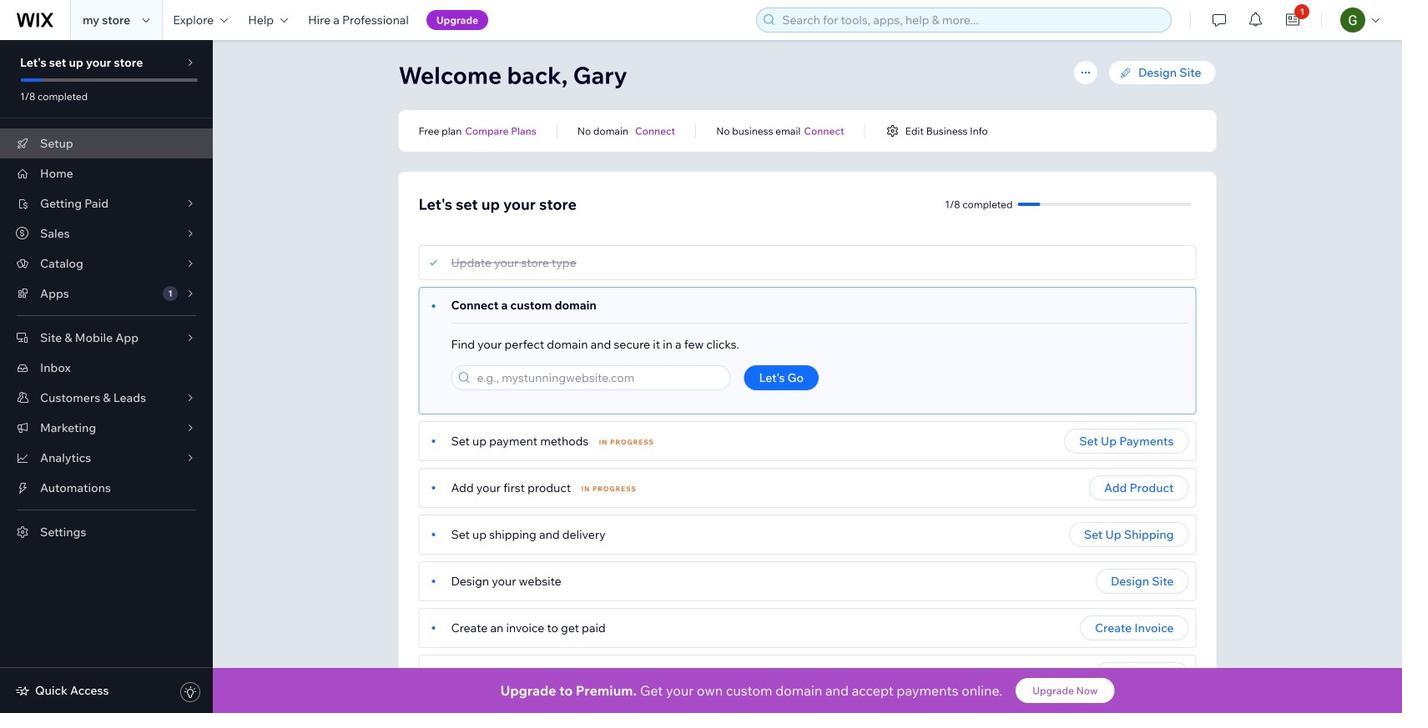 Task type: describe. For each thing, give the bounding box(es) containing it.
Search for tools, apps, help & more... field
[[778, 8, 1167, 32]]



Task type: vqa. For each thing, say whether or not it's contained in the screenshot.
SIDEBAR element
yes



Task type: locate. For each thing, give the bounding box(es) containing it.
sidebar element
[[0, 40, 213, 714]]

e.g., mystunningwebsite.com field
[[472, 367, 725, 390]]



